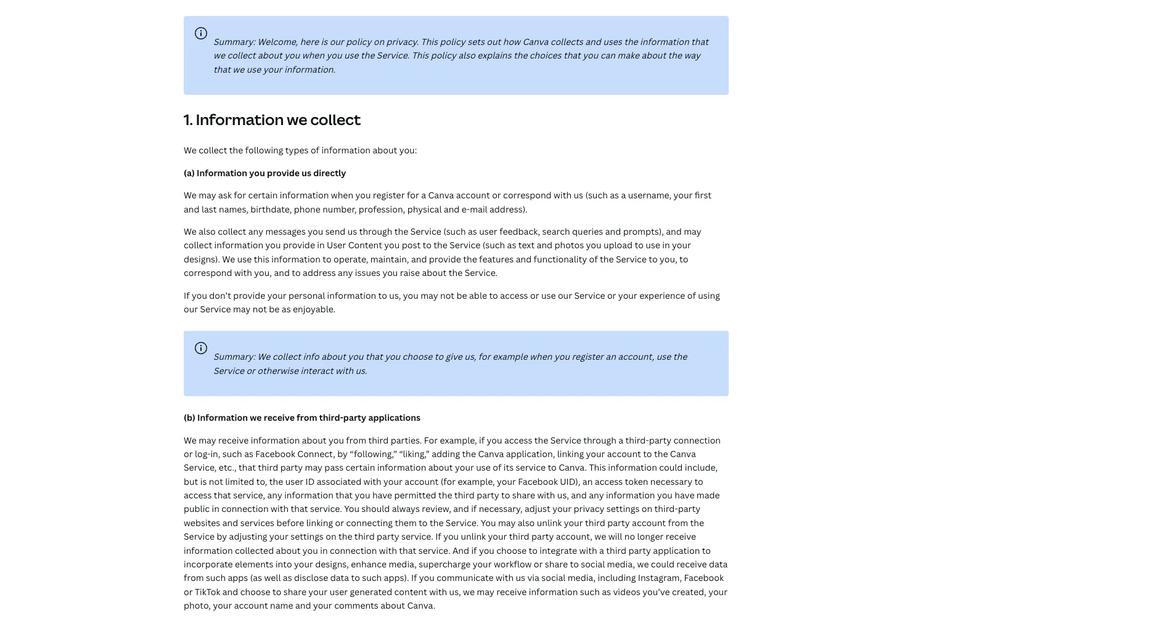 Task type: locate. For each thing, give the bounding box(es) containing it.
1 vertical spatial correspond
[[184, 267, 232, 279]]

1 horizontal spatial facebook
[[518, 476, 558, 488]]

you've
[[643, 586, 670, 598]]

queries
[[572, 226, 603, 237]]

0 vertical spatial canva.
[[559, 462, 587, 474]]

id
[[306, 476, 315, 488]]

post
[[402, 240, 421, 251]]

0 vertical spatial settings
[[607, 504, 640, 515]]

us inside we also collect any messages you send us through the service (such as user feedback, search queries and prompts), and may collect information you provide in user content you post to the service (such as text and photos you upload to use in your designs). we use this information to operate, maintain, and provide the features and functionality of the service to you, to correspond with you, and to address any issues you raise about the service.
[[348, 226, 357, 237]]

when inside we may ask for certain information when you register for a canva account or correspond with us (such as a username, your first and last names, birthdate, phone number, profession, physical and e-mail address).
[[331, 189, 353, 201]]

third down (for
[[454, 490, 475, 501]]

from up tiktok
[[184, 573, 204, 584]]

party
[[343, 412, 366, 424], [649, 434, 672, 446], [280, 462, 303, 474], [477, 490, 499, 501], [678, 504, 701, 515], [608, 517, 630, 529], [377, 531, 399, 543], [532, 531, 554, 543], [629, 545, 651, 557]]

1 vertical spatial linking
[[306, 517, 333, 529]]

the
[[624, 36, 638, 48], [361, 50, 375, 61], [514, 50, 528, 61], [668, 50, 682, 61], [229, 145, 243, 156], [395, 226, 408, 237], [434, 240, 448, 251], [463, 253, 477, 265], [600, 253, 614, 265], [449, 267, 463, 279], [673, 351, 687, 363], [535, 434, 548, 446], [462, 448, 476, 460], [654, 448, 668, 460], [269, 476, 283, 488], [438, 490, 452, 501], [430, 517, 444, 529], [690, 517, 704, 529], [339, 531, 352, 543]]

receive
[[264, 412, 295, 424], [218, 434, 249, 446], [666, 531, 696, 543], [677, 559, 707, 570], [497, 586, 527, 598]]

personal
[[289, 290, 325, 301]]

use
[[344, 50, 359, 61], [246, 63, 261, 75], [646, 240, 660, 251], [237, 253, 252, 265], [541, 290, 556, 301], [657, 351, 671, 363], [476, 462, 491, 474]]

you up connecting on the left of page
[[344, 504, 360, 515]]

certain inside we may ask for certain information when you register for a canva account or correspond with us (such as a username, your first and last names, birthdate, phone number, profession, physical and e-mail address).
[[248, 189, 278, 201]]

be left the enjoyable. on the left
[[269, 303, 280, 315]]

information up token
[[608, 462, 657, 474]]

(a) information you provide us directly
[[184, 167, 346, 179]]

a
[[421, 189, 426, 201], [621, 189, 626, 201], [619, 434, 624, 446], [599, 545, 604, 557]]

1 vertical spatial our
[[558, 290, 572, 301]]

0 vertical spatial you
[[344, 504, 360, 515]]

1 vertical spatial not
[[253, 303, 267, 315]]

0 vertical spatial if
[[479, 434, 485, 446]]

2 summary: from the top
[[213, 351, 255, 363]]

you
[[284, 50, 300, 61], [327, 50, 342, 61], [583, 50, 598, 61], [249, 167, 265, 179], [355, 189, 371, 201], [308, 226, 323, 237], [266, 240, 281, 251], [384, 240, 400, 251], [586, 240, 602, 251], [383, 267, 398, 279], [192, 290, 207, 301], [403, 290, 419, 301], [348, 351, 363, 363], [385, 351, 400, 363], [554, 351, 570, 363], [329, 434, 344, 446], [487, 434, 502, 446], [355, 490, 370, 501], [657, 490, 673, 501], [443, 531, 459, 543], [303, 545, 318, 557], [479, 545, 495, 557], [419, 573, 435, 584]]

adjusting
[[229, 531, 267, 543]]

0 vertical spatial also
[[458, 50, 475, 61]]

in up "designs,"
[[320, 545, 328, 557]]

service,
[[184, 462, 217, 474]]

0 horizontal spatial choose
[[240, 586, 270, 598]]

comments
[[334, 600, 379, 612]]

2 vertical spatial service.
[[418, 545, 450, 557]]

service inside "summary: we collect info about you that you choose to give us, for example when you register an account, use the service or otherwise interact with us."
[[213, 365, 244, 377]]

linking up "uid),"
[[557, 448, 584, 460]]

1 horizontal spatial if
[[411, 573, 417, 584]]

information for (a)
[[197, 167, 247, 179]]

us, inside "if you don't provide your personal information to us, you may not be able to access or use our service or your experience of using our service may not be as enjoyable."
[[389, 290, 401, 301]]

apps).
[[384, 573, 409, 584]]

we up "designs)." at the left
[[184, 226, 197, 237]]

that
[[691, 36, 708, 48], [564, 50, 581, 61], [213, 63, 231, 75], [366, 351, 383, 363], [239, 462, 256, 474], [214, 490, 231, 501], [336, 490, 353, 501], [291, 504, 308, 515], [399, 545, 416, 557]]

through inside we may receive information about you from third parties. for example, if you access the service through a third-party connection or log-in, such as facebook connect, by "following," "liking," adding the canva application, linking your account to the canva service, etc., that third party may pass certain information about your use of its service to canva. this information could include, but is not limited to, the user id associated with your account (for example, your facebook uid), an access token necessary to access that service, any information that you have permitted the third party to share with us, and any information you have made public in connection with that service. you should always review, and if necessary, adjust your privacy settings on third-party websites and services before linking or connecting them to the service. you may also unlink your third party account from the service by adjusting your settings on the third party service. if you unlink your third party account, we will no longer receive information collected about you in connection with that service. and if you choose to integrate with a third party application to incorporate elements into your designs, enhance media, supercharge your workflow or share to social media, we could receive data from such apps (as well as disclose data to such apps). if you communicate with us via social media, including instagram, facebook or tiktok and choose to share your user generated content with us, we may receive information such as videos you've created, your photo, your account name and your comments about canva.
[[583, 434, 617, 446]]

correspond inside we also collect any messages you send us through the service (such as user feedback, search queries and prompts), and may collect information you provide in user content you post to the service (such as text and photos you upload to use in your designs). we use this information to operate, maintain, and provide the features and functionality of the service to you, to correspond with you, and to address any issues you raise about the service.
[[184, 267, 232, 279]]

example, up adding
[[440, 434, 477, 446]]

0 vertical spatial could
[[659, 462, 683, 474]]

policy left explains
[[431, 50, 456, 61]]

user down mail
[[479, 226, 497, 237]]

for left example
[[478, 351, 491, 363]]

of down queries
[[589, 253, 598, 265]]

0 horizontal spatial be
[[269, 303, 280, 315]]

out
[[487, 36, 501, 48]]

us, down communicate
[[449, 586, 461, 598]]

first
[[695, 189, 712, 201]]

about up connect, at the bottom of the page
[[302, 434, 327, 446]]

you, up experience
[[660, 253, 678, 265]]

1 horizontal spatial have
[[675, 490, 695, 501]]

service. down them at the bottom of the page
[[401, 531, 433, 543]]

not left able
[[440, 290, 455, 301]]

your inside summary: welcome, here is our policy on privacy. this policy sets out how canva collects and uses the information that we collect about you when you use the service. this policy also explains the choices that you can make about the way that we use your information.
[[263, 63, 282, 75]]

1 vertical spatial user
[[285, 476, 304, 488]]

1 vertical spatial choose
[[497, 545, 527, 557]]

0 vertical spatial by
[[337, 448, 348, 460]]

is
[[321, 36, 328, 48], [200, 476, 207, 488]]

your inside we may ask for certain information when you register for a canva account or correspond with us (such as a username, your first and last names, birthdate, phone number, profession, physical and e-mail address).
[[674, 189, 693, 201]]

us right send
[[348, 226, 357, 237]]

2 vertical spatial user
[[330, 586, 348, 598]]

of inside "if you don't provide your personal information to us, you may not be able to access or use our service or your experience of using our service may not be as enjoyable."
[[687, 290, 696, 301]]

information inside "if you don't provide your personal information to us, you may not be able to access or use our service or your experience of using our service may not be as enjoyable."
[[327, 290, 376, 301]]

2 vertical spatial when
[[530, 351, 552, 363]]

0 vertical spatial information
[[196, 109, 284, 130]]

collected
[[235, 545, 274, 557]]

register inside we may ask for certain information when you register for a canva account or correspond with us (such as a username, your first and last names, birthdate, phone number, profession, physical and e-mail address).
[[373, 189, 405, 201]]

1 horizontal spatial for
[[407, 189, 419, 201]]

linking
[[557, 448, 584, 460], [306, 517, 333, 529]]

use inside "if you don't provide your personal information to us, you may not be able to access or use our service or your experience of using our service may not be as enjoyable."
[[541, 290, 556, 301]]

if inside "if you don't provide your personal information to us, you may not be able to access or use our service or your experience of using our service may not be as enjoyable."
[[184, 290, 190, 301]]

0 horizontal spatial for
[[234, 189, 246, 201]]

facebook up to,
[[256, 448, 295, 460]]

share up adjust
[[512, 490, 535, 501]]

1 horizontal spatial media,
[[568, 573, 596, 584]]

information up ask
[[197, 167, 247, 179]]

you, down this
[[254, 267, 272, 279]]

0 vertical spatial user
[[479, 226, 497, 237]]

from up connect, at the bottom of the page
[[297, 412, 317, 424]]

well
[[264, 573, 281, 584]]

third down privacy
[[585, 517, 605, 529]]

2 have from the left
[[675, 490, 695, 501]]

on
[[374, 36, 384, 48], [642, 504, 653, 515], [326, 531, 336, 543]]

username,
[[628, 189, 672, 201]]

of
[[311, 145, 319, 156], [589, 253, 598, 265], [687, 290, 696, 301], [493, 462, 502, 474]]

us down "we collect the following types of information about you:"
[[302, 167, 311, 179]]

account up mail
[[456, 189, 490, 201]]

0 vertical spatial is
[[321, 36, 328, 48]]

canva
[[523, 36, 548, 48], [428, 189, 454, 201], [478, 448, 504, 460], [670, 448, 696, 460]]

0 vertical spatial social
[[581, 559, 605, 570]]

us left via
[[516, 573, 525, 584]]

1 vertical spatial facebook
[[518, 476, 558, 488]]

0 horizontal spatial facebook
[[256, 448, 295, 460]]

canva. down content
[[407, 600, 436, 612]]

2 vertical spatial this
[[589, 462, 606, 474]]

1 vertical spatial summary:
[[213, 351, 255, 363]]

an inside we may receive information about you from third parties. for example, if you access the service through a third-party connection or log-in, such as facebook connect, by "following," "liking," adding the canva application, linking your account to the canva service, etc., that third party may pass certain information about your use of its service to canva. this information could include, but is not limited to, the user id associated with your account (for example, your facebook uid), an access token necessary to access that service, any information that you have permitted the third party to share with us, and any information you have made public in connection with that service. you should always review, and if necessary, adjust your privacy settings on third-party websites and services before linking or connecting them to the service. you may also unlink your third party account from the service by adjusting your settings on the third party service. if you unlink your third party account, we will no longer receive information collected about you in connection with that service. and if you choose to integrate with a third party application to incorporate elements into your designs, enhance media, supercharge your workflow or share to social media, we could receive data from such apps (as well as disclose data to such apps). if you communicate with us via social media, including instagram, facebook or tiktok and choose to share your user generated content with us, we may receive information such as videos you've created, your photo, your account name and your comments about canva.
[[583, 476, 593, 488]]

and up upload
[[605, 226, 621, 237]]

2 horizontal spatial on
[[642, 504, 653, 515]]

1 vertical spatial by
[[217, 531, 227, 543]]

we for we collect the following types of information about you:
[[184, 145, 197, 156]]

account, inside we may receive information about you from third parties. for example, if you access the service through a third-party connection or log-in, such as facebook connect, by "following," "liking," adding the canva application, linking your account to the canva service, etc., that third party may pass certain information about your use of its service to canva. this information could include, but is not limited to, the user id associated with your account (for example, your facebook uid), an access token necessary to access that service, any information that you have permitted the third party to share with us, and any information you have made public in connection with that service. you should always review, and if necessary, adjust your privacy settings on third-party websites and services before linking or connecting them to the service. you may also unlink your third party account from the service by adjusting your settings on the third party service. if you unlink your third party account, we will no longer receive information collected about you in connection with that service. and if you choose to integrate with a third party application to incorporate elements into your designs, enhance media, supercharge your workflow or share to social media, we could receive data from such apps (as well as disclose data to such apps). if you communicate with us via social media, including instagram, facebook or tiktok and choose to share your user generated content with us, we may receive information such as videos you've created, your photo, your account name and your comments about canva.
[[556, 531, 593, 543]]

facebook down service
[[518, 476, 558, 488]]

1 horizontal spatial you,
[[660, 253, 678, 265]]

(a)
[[184, 167, 195, 179]]

0 horizontal spatial an
[[583, 476, 593, 488]]

when inside "summary: we collect info about you that you choose to give us, for example when you register an account, use the service or otherwise interact with us."
[[530, 351, 552, 363]]

account, inside "summary: we collect info about you that you choose to give us, for example when you register an account, use the service or otherwise interact with us."
[[618, 351, 654, 363]]

0 horizontal spatial canva.
[[407, 600, 436, 612]]

(such down e-
[[443, 226, 466, 237]]

we up the log-
[[184, 434, 197, 446]]

summary: for service
[[213, 351, 255, 363]]

third up to,
[[258, 462, 278, 474]]

2 vertical spatial share
[[283, 586, 306, 598]]

1 vertical spatial unlink
[[461, 531, 486, 543]]

if right for
[[479, 434, 485, 446]]

settings
[[607, 504, 640, 515], [291, 531, 324, 543]]

we for we may receive information about you from third parties. for example, if you access the service through a third-party connection or log-in, such as facebook connect, by "following," "liking," adding the canva application, linking your account to the canva service, etc., that third party may pass certain information about your use of its service to canva. this information could include, but is not limited to, the user id associated with your account (for example, your facebook uid), an access token necessary to access that service, any information that you have permitted the third party to share with us, and any information you have made public in connection with that service. you should always review, and if necessary, adjust your privacy settings on third-party websites and services before linking or connecting them to the service. you may also unlink your third party account from the service by adjusting your settings on the third party service. if you unlink your third party account, we will no longer receive information collected about you in connection with that service. and if you choose to integrate with a third party application to incorporate elements into your designs, enhance media, supercharge your workflow or share to social media, we could receive data from such apps (as well as disclose data to such apps). if you communicate with us via social media, including instagram, facebook or tiktok and choose to share your user generated content with us, we may receive information such as videos you've created, your photo, your account name and your comments about canva.
[[184, 434, 197, 446]]

operate,
[[334, 253, 368, 265]]

0 horizontal spatial through
[[359, 226, 392, 237]]

may
[[199, 189, 216, 201], [684, 226, 702, 237], [421, 290, 438, 301], [233, 303, 251, 315], [199, 434, 216, 446], [305, 462, 323, 474], [498, 517, 516, 529], [477, 586, 494, 598]]

media, up apps).
[[389, 559, 417, 570]]

no
[[625, 531, 635, 543]]

service
[[516, 462, 546, 474]]

way
[[684, 50, 701, 61]]

data
[[709, 559, 728, 570], [330, 573, 349, 584]]

us up queries
[[574, 189, 583, 201]]

give
[[446, 351, 462, 363]]

about down welcome,
[[258, 50, 282, 61]]

canva inside summary: welcome, here is our policy on privacy. this policy sets out how canva collects and uses the information that we collect about you when you use the service. this policy also explains the choices that you can make about the way that we use your information.
[[523, 36, 548, 48]]

and left uses
[[585, 36, 601, 48]]

provide
[[267, 167, 300, 179], [283, 240, 315, 251], [429, 253, 461, 265], [233, 290, 265, 301]]

also inside summary: welcome, here is our policy on privacy. this policy sets out how canva collects and uses the information that we collect about you when you use the service. this policy also explains the choices that you can make about the way that we use your information.
[[458, 50, 475, 61]]

about inside "summary: we collect info about you that you choose to give us, for example when you register an account, use the service or otherwise interact with us."
[[321, 351, 346, 363]]

1 horizontal spatial you
[[481, 517, 496, 529]]

0 horizontal spatial linking
[[306, 517, 333, 529]]

user up comments
[[330, 586, 348, 598]]

longer
[[637, 531, 664, 543]]

can
[[600, 50, 615, 61]]

0 vertical spatial register
[[373, 189, 405, 201]]

we down (a)
[[184, 189, 197, 201]]

2 horizontal spatial (such
[[585, 189, 608, 201]]

certain down "following," at the bottom
[[346, 462, 375, 474]]

2 vertical spatial our
[[184, 303, 198, 315]]

collect inside "summary: we collect info about you that you choose to give us, for example when you register an account, use the service or otherwise interact with us."
[[272, 351, 301, 363]]

access up application,
[[504, 434, 532, 446]]

settings up the no
[[607, 504, 640, 515]]

0 vertical spatial when
[[302, 50, 324, 61]]

raise
[[400, 267, 420, 279]]

party left applications
[[343, 412, 366, 424]]

1 vertical spatial an
[[583, 476, 593, 488]]

0 horizontal spatial user
[[285, 476, 304, 488]]

0 horizontal spatial third-
[[319, 412, 343, 424]]

summary: for collect
[[213, 36, 255, 48]]

communicate
[[437, 573, 494, 584]]

and
[[453, 545, 469, 557]]

1 summary: from the top
[[213, 36, 255, 48]]

if
[[479, 434, 485, 446], [471, 504, 477, 515], [471, 545, 477, 557]]

third- up token
[[626, 434, 649, 446]]

connection up enhance
[[330, 545, 377, 557]]

or
[[492, 189, 501, 201], [530, 290, 539, 301], [607, 290, 616, 301], [246, 365, 255, 377], [184, 448, 193, 460], [335, 517, 344, 529], [534, 559, 543, 570], [184, 586, 193, 598]]

media, left the including
[[568, 573, 596, 584]]

and
[[585, 36, 601, 48], [184, 203, 200, 215], [444, 203, 460, 215], [605, 226, 621, 237], [666, 226, 682, 237], [537, 240, 553, 251], [411, 253, 427, 265], [516, 253, 532, 265], [274, 267, 290, 279], [571, 490, 587, 501], [453, 504, 469, 515], [222, 517, 238, 529], [222, 586, 238, 598], [295, 600, 311, 612]]

also down last
[[199, 226, 216, 237]]

1 horizontal spatial register
[[572, 351, 604, 363]]

by
[[337, 448, 348, 460], [217, 531, 227, 543]]

any down 'birthdate,'
[[248, 226, 263, 237]]

"liking,"
[[399, 448, 430, 460]]

uses
[[603, 36, 622, 48]]

privacy.
[[386, 36, 419, 48]]

provide right don't
[[233, 290, 265, 301]]

as down into
[[283, 573, 292, 584]]

in left "user"
[[317, 240, 325, 251]]

0 horizontal spatial connection
[[222, 504, 269, 515]]

service. inside summary: welcome, here is our policy on privacy. this policy sets out how canva collects and uses the information that we collect about you when you use the service. this policy also explains the choices that you can make about the way that we use your information.
[[377, 50, 410, 61]]

also down adjust
[[518, 517, 535, 529]]

and left e-
[[444, 203, 460, 215]]

certain inside we may receive information about you from third parties. for example, if you access the service through a third-party connection or log-in, such as facebook connect, by "following," "liking," adding the canva application, linking your account to the canva service, etc., that third party may pass certain information about your use of its service to canva. this information could include, but is not limited to, the user id associated with your account (for example, your facebook uid), an access token necessary to access that service, any information that you have permitted the third party to share with us, and any information you have made public in connection with that service. you should always review, and if necessary, adjust your privacy settings on third-party websites and services before linking or connecting them to the service. you may also unlink your third party account from the service by adjusting your settings on the third party service. if you unlink your third party account, we will no longer receive information collected about you in connection with that service. and if you choose to integrate with a third party application to incorporate elements into your designs, enhance media, supercharge your workflow or share to social media, we could receive data from such apps (as well as disclose data to such apps). if you communicate with us via social media, including instagram, facebook or tiktok and choose to share your user generated content with us, we may receive information such as videos you've created, your photo, your account name and your comments about canva.
[[346, 462, 375, 474]]

before
[[277, 517, 304, 529]]

be left able
[[457, 290, 467, 301]]

2 horizontal spatial user
[[479, 226, 497, 237]]

uid),
[[560, 476, 581, 488]]

to,
[[256, 476, 267, 488]]

we may receive information about you from third parties. for example, if you access the service through a third-party connection or log-in, such as facebook connect, by "following," "liking," adding the canva application, linking your account to the canva service, etc., that third party may pass certain information about your use of its service to canva. this information could include, but is not limited to, the user id associated with your account (for example, your facebook uid), an access token necessary to access that service, any information that you have permitted the third party to share with us, and any information you have made public in connection with that service. you should always review, and if necessary, adjust your privacy settings on third-party websites and services before linking or connecting them to the service. you may also unlink your third party account from the service by adjusting your settings on the third party service. if you unlink your third party account, we will no longer receive information collected about you in connection with that service. and if you choose to integrate with a third party application to incorporate elements into your designs, enhance media, supercharge your workflow or share to social media, we could receive data from such apps (as well as disclose data to such apps). if you communicate with us via social media, including instagram, facebook or tiktok and choose to share your user generated content with us, we may receive information such as videos you've created, your photo, your account name and your comments about canva.
[[184, 434, 728, 612]]

you inside we may ask for certain information when you register for a canva account or correspond with us (such as a username, your first and last names, birthdate, phone number, profession, physical and e-mail address).
[[355, 189, 371, 201]]

not inside we may receive information about you from third parties. for example, if you access the service through a third-party connection or log-in, such as facebook connect, by "following," "liking," adding the canva application, linking your account to the canva service, etc., that third party may pass certain information about your use of its service to canva. this information could include, but is not limited to, the user id associated with your account (for example, your facebook uid), an access token necessary to access that service, any information that you have permitted the third party to share with us, and any information you have made public in connection with that service. you should always review, and if necessary, adjust your privacy settings on third-party websites and services before linking or connecting them to the service. you may also unlink your third party account from the service by adjusting your settings on the third party service. if you unlink your third party account, we will no longer receive information collected about you in connection with that service. and if you choose to integrate with a third party application to incorporate elements into your designs, enhance media, supercharge your workflow or share to social media, we could receive data from such apps (as well as disclose data to such apps). if you communicate with us via social media, including instagram, facebook or tiktok and choose to share your user generated content with us, we may receive information such as videos you've created, your photo, your account name and your comments about canva.
[[209, 476, 223, 488]]

as inside "if you don't provide your personal information to us, you may not be able to access or use our service or your experience of using our service may not be as enjoyable."
[[282, 303, 291, 315]]

0 vertical spatial share
[[512, 490, 535, 501]]

service
[[411, 226, 441, 237], [450, 240, 481, 251], [616, 253, 647, 265], [574, 290, 605, 301], [200, 303, 231, 315], [213, 365, 244, 377], [551, 434, 581, 446], [184, 531, 215, 543]]

account inside we may ask for certain information when you register for a canva account or correspond with us (such as a username, your first and last names, birthdate, phone number, profession, physical and e-mail address).
[[456, 189, 490, 201]]

privacy
[[574, 504, 605, 515]]

and up personal
[[274, 267, 290, 279]]

2 horizontal spatial connection
[[674, 434, 721, 446]]

as up limited
[[244, 448, 253, 460]]

phone
[[294, 203, 321, 215]]

our down "designs)." at the left
[[184, 303, 198, 315]]

if left necessary,
[[471, 504, 477, 515]]

choose
[[402, 351, 433, 363], [497, 545, 527, 557], [240, 586, 270, 598]]

0 horizontal spatial unlink
[[461, 531, 486, 543]]

0 horizontal spatial settings
[[291, 531, 324, 543]]

this down privacy.
[[412, 50, 429, 61]]

2 vertical spatial not
[[209, 476, 223, 488]]

we inside we may ask for certain information when you register for a canva account or correspond with us (such as a username, your first and last names, birthdate, phone number, profession, physical and e-mail address).
[[184, 189, 197, 201]]

1 vertical spatial through
[[583, 434, 617, 446]]

about right make
[[642, 50, 666, 61]]

0 horizontal spatial when
[[302, 50, 324, 61]]

1 horizontal spatial (such
[[483, 240, 505, 251]]

1 horizontal spatial share
[[512, 490, 535, 501]]

unlink down adjust
[[537, 517, 562, 529]]

1 vertical spatial service.
[[465, 267, 498, 279]]

0 vertical spatial account,
[[618, 351, 654, 363]]

welcome,
[[257, 36, 298, 48]]

upload
[[604, 240, 633, 251]]

is right but
[[200, 476, 207, 488]]

0 vertical spatial be
[[457, 290, 467, 301]]

adjust
[[525, 504, 551, 515]]

collect
[[227, 50, 256, 61], [310, 109, 361, 130], [199, 145, 227, 156], [218, 226, 246, 237], [184, 240, 212, 251], [272, 351, 301, 363]]

2 horizontal spatial for
[[478, 351, 491, 363]]

canva inside we may ask for certain information when you register for a canva account or correspond with us (such as a username, your first and last names, birthdate, phone number, profession, physical and e-mail address).
[[428, 189, 454, 201]]

0 vertical spatial connection
[[674, 434, 721, 446]]

search
[[542, 226, 570, 237]]

0 vertical spatial service.
[[377, 50, 410, 61]]

information right the (b)
[[197, 412, 248, 424]]

e-
[[462, 203, 470, 215]]

information inside summary: welcome, here is our policy on privacy. this policy sets out how canva collects and uses the information that we collect about you when you use the service. this policy also explains the choices that you can make about the way that we use your information.
[[640, 36, 689, 48]]

canva. up "uid),"
[[559, 462, 587, 474]]

2 vertical spatial also
[[518, 517, 535, 529]]

1 vertical spatial account,
[[556, 531, 593, 543]]

0 horizontal spatial register
[[373, 189, 405, 201]]

information down '"liking,"'
[[377, 462, 426, 474]]

provide up "if you don't provide your personal information to us, you may not be able to access or use our service or your experience of using our service may not be as enjoyable."
[[429, 253, 461, 265]]

information
[[196, 109, 284, 130], [197, 167, 247, 179], [197, 412, 248, 424]]

this
[[421, 36, 438, 48], [412, 50, 429, 61], [589, 462, 606, 474]]

service. down "features"
[[465, 267, 498, 279]]

0 vertical spatial choose
[[402, 351, 433, 363]]

0 horizontal spatial also
[[199, 226, 216, 237]]

2 horizontal spatial not
[[440, 290, 455, 301]]

1 vertical spatial information
[[197, 167, 247, 179]]

2 horizontal spatial if
[[435, 531, 441, 543]]

don't
[[209, 290, 231, 301]]

2 vertical spatial service.
[[446, 517, 479, 529]]

summary: inside "summary: we collect info about you that you choose to give us, for example when you register an account, use the service or otherwise interact with us."
[[213, 351, 255, 363]]

elements
[[235, 559, 274, 570]]

have down the necessary
[[675, 490, 695, 501]]

made
[[697, 490, 720, 501]]

we inside we may receive information about you from third parties. for example, if you access the service through a third-party connection or log-in, such as facebook connect, by "following," "liking," adding the canva application, linking your account to the canva service, etc., that third party may pass certain information about your use of its service to canva. this information could include, but is not limited to, the user id associated with your account (for example, your facebook uid), an access token necessary to access that service, any information that you have permitted the third party to share with us, and any information you have made public in connection with that service. you should always review, and if necessary, adjust your privacy settings on third-party websites and services before linking or connecting them to the service. you may also unlink your third party account from the service by adjusting your settings on the third party service. if you unlink your third party account, we will no longer receive information collected about you in connection with that service. and if you choose to integrate with a third party application to incorporate elements into your designs, enhance media, supercharge your workflow or share to social media, we could receive data from such apps (as well as disclose data to such apps). if you communicate with us via social media, including instagram, facebook or tiktok and choose to share your user generated content with us, we may receive information such as videos you've created, your photo, your account name and your comments about canva.
[[184, 434, 197, 446]]

we
[[184, 145, 197, 156], [184, 189, 197, 201], [184, 226, 197, 237], [222, 253, 235, 265], [257, 351, 270, 363], [184, 434, 197, 446]]

1 vertical spatial you,
[[254, 267, 272, 279]]

account,
[[618, 351, 654, 363], [556, 531, 593, 543]]

any right service,
[[267, 490, 282, 501]]

on up "designs,"
[[326, 531, 336, 543]]

names,
[[219, 203, 248, 215]]

(such up queries
[[585, 189, 608, 201]]

canva up include,
[[670, 448, 696, 460]]

1 horizontal spatial settings
[[607, 504, 640, 515]]

summary: inside summary: welcome, here is our policy on privacy. this policy sets out how canva collects and uses the information that we collect about you when you use the service. this policy also explains the choices that you can make about the way that we use your information.
[[213, 36, 255, 48]]

service left otherwise
[[213, 365, 244, 377]]

if down review,
[[435, 531, 441, 543]]

we also collect any messages you send us through the service (such as user feedback, search queries and prompts), and may collect information you provide in user content you post to the service (such as text and photos you upload to use in your designs). we use this information to operate, maintain, and provide the features and functionality of the service to you, to correspond with you, and to address any issues you raise about the service.
[[184, 226, 702, 279]]

websites
[[184, 517, 220, 529]]

to inside "summary: we collect info about you that you choose to give us, for example when you register an account, use the service or otherwise interact with us."
[[435, 351, 443, 363]]

always
[[392, 504, 420, 515]]

0 horizontal spatial on
[[326, 531, 336, 543]]

third- up connect, at the bottom of the page
[[319, 412, 343, 424]]

on inside summary: welcome, here is our policy on privacy. this policy sets out how canva collects and uses the information that we collect about you when you use the service. this policy also explains the choices that you can make about the way that we use your information.
[[374, 36, 384, 48]]

or up photo,
[[184, 586, 193, 598]]

for inside "summary: we collect info about you that you choose to give us, for example when you register an account, use the service or otherwise interact with us."
[[478, 351, 491, 363]]

1 vertical spatial share
[[545, 559, 568, 570]]

also
[[458, 50, 475, 61], [199, 226, 216, 237], [518, 517, 535, 529]]

0 vertical spatial example,
[[440, 434, 477, 446]]

created,
[[672, 586, 707, 598]]

1 vertical spatial (such
[[443, 226, 466, 237]]

1 horizontal spatial an
[[606, 351, 616, 363]]

0 vertical spatial summary:
[[213, 36, 255, 48]]

not down this
[[253, 303, 267, 315]]

for
[[234, 189, 246, 201], [407, 189, 419, 201], [478, 351, 491, 363]]

0 horizontal spatial our
[[184, 303, 198, 315]]



Task type: describe. For each thing, give the bounding box(es) containing it.
party up necessary,
[[477, 490, 499, 501]]

service down websites
[[184, 531, 215, 543]]

us, inside "summary: we collect info about you that you choose to give us, for example when you register an account, use the service or otherwise interact with us."
[[465, 351, 476, 363]]

1 vertical spatial canva.
[[407, 600, 436, 612]]

any down operate,
[[338, 267, 353, 279]]

is inside summary: welcome, here is our policy on privacy. this policy sets out how canva collects and uses the information that we collect about you when you use the service. this policy also explains the choices that you can make about the way that we use your information.
[[321, 36, 328, 48]]

access inside "if you don't provide your personal information to us, you may not be able to access or use our service or your experience of using our service may not be as enjoyable."
[[500, 290, 528, 301]]

party up 'integrate'
[[532, 531, 554, 543]]

summary: we collect info about you that you choose to give us, for example when you register an account, use the service or otherwise interact with us.
[[213, 351, 687, 377]]

information down via
[[529, 586, 578, 598]]

receive up in, on the bottom left
[[218, 434, 249, 446]]

info
[[303, 351, 319, 363]]

1 vertical spatial service.
[[401, 531, 433, 543]]

receive down "application"
[[677, 559, 707, 570]]

choose inside "summary: we collect info about you that you choose to give us, for example when you register an account, use the service or otherwise interact with us."
[[402, 351, 433, 363]]

1 horizontal spatial unlink
[[537, 517, 562, 529]]

pass
[[325, 462, 344, 474]]

from up "following," at the bottom
[[346, 434, 366, 446]]

log-
[[195, 448, 211, 460]]

necessary
[[651, 476, 693, 488]]

party down the no
[[629, 545, 651, 557]]

party up the necessary
[[649, 434, 672, 446]]

supercharge
[[419, 559, 471, 570]]

of right types on the left top
[[311, 145, 319, 156]]

account up token
[[607, 448, 641, 460]]

or left the log-
[[184, 448, 193, 460]]

physical
[[407, 203, 442, 215]]

account up permitted
[[405, 476, 439, 488]]

1 horizontal spatial user
[[330, 586, 348, 598]]

the inside "summary: we collect info about you that you choose to give us, for example when you register an account, use the service or otherwise interact with us."
[[673, 351, 687, 363]]

receive down workflow
[[497, 586, 527, 598]]

receive up "application"
[[666, 531, 696, 543]]

mail
[[470, 203, 488, 215]]

here
[[300, 36, 319, 48]]

1 vertical spatial third-
[[626, 434, 649, 446]]

0 horizontal spatial you,
[[254, 267, 272, 279]]

1.
[[184, 109, 193, 130]]

and down search
[[537, 240, 553, 251]]

explains
[[477, 50, 512, 61]]

token
[[625, 476, 648, 488]]

information inside we may ask for certain information when you register for a canva account or correspond with us (such as a username, your first and last names, birthdate, phone number, profession, physical and e-mail address).
[[280, 189, 329, 201]]

or inside "summary: we collect info about you that you choose to give us, for example when you register an account, use the service or otherwise interact with us."
[[246, 365, 255, 377]]

via
[[528, 573, 540, 584]]

for
[[424, 434, 438, 446]]

about left you:
[[373, 145, 397, 156]]

permitted
[[394, 490, 436, 501]]

collects
[[550, 36, 583, 48]]

may inside we also collect any messages you send us through the service (such as user feedback, search queries and prompts), and may collect information you provide in user content you post to the service (such as text and photos you upload to use in your designs). we use this information to operate, maintain, and provide the features and functionality of the service to you, to correspond with you, and to address any issues you raise about the service.
[[684, 226, 702, 237]]

2 vertical spatial on
[[326, 531, 336, 543]]

public
[[184, 504, 210, 515]]

any up privacy
[[589, 490, 604, 501]]

and down post
[[411, 253, 427, 265]]

access left token
[[595, 476, 623, 488]]

information down id
[[284, 490, 333, 501]]

party down them at the bottom of the page
[[377, 531, 399, 543]]

1 horizontal spatial be
[[457, 290, 467, 301]]

account down (as
[[234, 600, 268, 612]]

birthdate,
[[251, 203, 292, 215]]

adding
[[432, 448, 460, 460]]

information for 1.
[[196, 109, 284, 130]]

information up incorporate
[[184, 545, 233, 557]]

when inside summary: welcome, here is our policy on privacy. this policy sets out how canva collects and uses the information that we collect about you when you use the service. this policy also explains the choices that you can make about the way that we use your information.
[[302, 50, 324, 61]]

canva up its in the bottom left of the page
[[478, 448, 504, 460]]

through inside we also collect any messages you send us through the service (such as user feedback, search queries and prompts), and may collect information you provide in user content you post to the service (such as text and photos you upload to use in your designs). we use this information to operate, maintain, and provide the features and functionality of the service to you, to correspond with you, and to address any issues you raise about the service.
[[359, 226, 392, 237]]

information down (b) information we receive from third-party applications
[[251, 434, 300, 446]]

account up longer
[[632, 517, 666, 529]]

we right "designs)." at the left
[[222, 253, 235, 265]]

them
[[395, 517, 417, 529]]

summary: welcome, here is our policy on privacy. this policy sets out how canva collects and uses the information that we collect about you when you use the service. this policy also explains the choices that you can make about the way that we use your information.
[[213, 36, 708, 75]]

apps
[[228, 573, 248, 584]]

photos
[[555, 240, 584, 251]]

using
[[698, 290, 720, 301]]

1 horizontal spatial social
[[581, 559, 605, 570]]

videos
[[613, 586, 641, 598]]

service up "features"
[[450, 240, 481, 251]]

may inside we may ask for certain information when you register for a canva account or correspond with us (such as a username, your first and last names, birthdate, phone number, profession, physical and e-mail address).
[[199, 189, 216, 201]]

such up etc.,
[[222, 448, 242, 460]]

services
[[240, 517, 274, 529]]

0 horizontal spatial you
[[344, 504, 360, 515]]

workflow
[[494, 559, 532, 570]]

2 vertical spatial facebook
[[684, 573, 724, 584]]

correspond inside we may ask for certain information when you register for a canva account or correspond with us (such as a username, your first and last names, birthdate, phone number, profession, physical and e-mail address).
[[503, 189, 552, 201]]

service up application,
[[551, 434, 581, 446]]

about inside we also collect any messages you send us through the service (such as user feedback, search queries and prompts), and may collect information you provide in user content you post to the service (such as text and photos you upload to use in your designs). we use this information to operate, maintain, and provide the features and functionality of the service to you, to correspond with you, and to address any issues you raise about the service.
[[422, 267, 447, 279]]

information.
[[284, 63, 336, 75]]

policy left sets
[[440, 36, 465, 48]]

prompts),
[[623, 226, 664, 237]]

types
[[285, 145, 309, 156]]

issues
[[355, 267, 381, 279]]

with inside we may ask for certain information when you register for a canva account or correspond with us (such as a username, your first and last names, birthdate, phone number, profession, physical and e-mail address).
[[554, 189, 572, 201]]

we for we may ask for certain information when you register for a canva account or correspond with us (such as a username, your first and last names, birthdate, phone number, profession, physical and e-mail address).
[[184, 189, 197, 201]]

third down connecting on the left of page
[[354, 531, 375, 543]]

receive down otherwise
[[264, 412, 295, 424]]

such down incorporate
[[206, 573, 226, 584]]

our inside summary: welcome, here is our policy on privacy. this policy sets out how canva collects and uses the information that we collect about you when you use the service. this policy also explains the choices that you can make about the way that we use your information.
[[330, 36, 344, 48]]

as inside we may ask for certain information when you register for a canva account or correspond with us (such as a username, your first and last names, birthdate, phone number, profession, physical and e-mail address).
[[610, 189, 619, 201]]

service down functionality
[[574, 290, 605, 301]]

feedback,
[[500, 226, 540, 237]]

should
[[362, 504, 390, 515]]

also inside we also collect any messages you send us through the service (such as user feedback, search queries and prompts), and may collect information you provide in user content you post to the service (such as text and photos you upload to use in your designs). we use this information to operate, maintain, and provide the features and functionality of the service to you, to correspond with you, and to address any issues you raise about the service.
[[199, 226, 216, 237]]

0 vertical spatial this
[[421, 36, 438, 48]]

but
[[184, 476, 198, 488]]

provide down types on the left top
[[267, 167, 300, 179]]

number,
[[323, 203, 357, 215]]

choices
[[530, 50, 561, 61]]

associated
[[317, 476, 361, 488]]

1 vertical spatial could
[[651, 559, 675, 570]]

party down made on the bottom of page
[[678, 504, 701, 515]]

of inside we also collect any messages you send us through the service (such as user feedback, search queries and prompts), and may collect information you provide in user content you post to the service (such as text and photos you upload to use in your designs). we use this information to operate, maintain, and provide the features and functionality of the service to you, to correspond with you, and to address any issues you raise about the service.
[[589, 253, 598, 265]]

such up generated
[[362, 573, 382, 584]]

1 have from the left
[[372, 490, 392, 501]]

party down connect, at the bottom of the page
[[280, 462, 303, 474]]

review,
[[422, 504, 451, 515]]

provide down messages
[[283, 240, 315, 251]]

information up address
[[272, 253, 321, 265]]

0 horizontal spatial by
[[217, 531, 227, 543]]

us inside we may ask for certain information when you register for a canva account or correspond with us (such as a username, your first and last names, birthdate, phone number, profession, physical and e-mail address).
[[574, 189, 583, 201]]

in down prompts),
[[662, 240, 670, 251]]

1 vertical spatial be
[[269, 303, 280, 315]]

0 horizontal spatial social
[[542, 573, 566, 584]]

maintain,
[[371, 253, 409, 265]]

functionality
[[534, 253, 587, 265]]

or down functionality
[[530, 290, 539, 301]]

and left last
[[184, 203, 200, 215]]

use inside "summary: we collect info about you that you choose to give us, for example when you register an account, use the service or otherwise interact with us."
[[657, 351, 671, 363]]

with inside we also collect any messages you send us through the service (such as user feedback, search queries and prompts), and may collect information you provide in user content you post to the service (such as text and photos you upload to use in your designs). we use this information to operate, maintain, and provide the features and functionality of the service to you, to correspond with you, and to address any issues you raise about the service.
[[234, 267, 252, 279]]

from up "application"
[[668, 517, 688, 529]]

2 horizontal spatial share
[[545, 559, 568, 570]]

1 vertical spatial you
[[481, 517, 496, 529]]

and down "uid),"
[[571, 490, 587, 501]]

with inside "summary: we collect info about you that you choose to give us, for example when you register an account, use the service or otherwise interact with us."
[[335, 365, 353, 377]]

0 vertical spatial third-
[[319, 412, 343, 424]]

or up via
[[534, 559, 543, 570]]

0 vertical spatial you,
[[660, 253, 678, 265]]

2 vertical spatial choose
[[240, 586, 270, 598]]

1 vertical spatial settings
[[291, 531, 324, 543]]

2 horizontal spatial third-
[[655, 504, 678, 515]]

0 horizontal spatial share
[[283, 586, 306, 598]]

policy left privacy.
[[346, 36, 371, 48]]

service up post
[[411, 226, 441, 237]]

third down will
[[606, 545, 627, 557]]

of inside we may receive information about you from third parties. for example, if you access the service through a third-party connection or log-in, such as facebook connect, by "following," "liking," adding the canva application, linking your account to the canva service, etc., that third party may pass certain information about your use of its service to canva. this information could include, but is not limited to, the user id associated with your account (for example, your facebook uid), an access token necessary to access that service, any information that you have permitted the third party to share with us, and any information you have made public in connection with that service. you should always review, and if necessary, adjust your privacy settings on third-party websites and services before linking or connecting them to the service. you may also unlink your third party account from the service by adjusting your settings on the third party service. if you unlink your third party account, we will no longer receive information collected about you in connection with that service. and if you choose to integrate with a third party application to incorporate elements into your designs, enhance media, supercharge your workflow or share to social media, we could receive data from such apps (as well as disclose data to such apps). if you communicate with us via social media, including instagram, facebook or tiktok and choose to share your user generated content with us, we may receive information such as videos you've created, your photo, your account name and your comments about canva.
[[493, 462, 502, 474]]

and down text
[[516, 253, 532, 265]]

service down upload
[[616, 253, 647, 265]]

(such inside we may ask for certain information when you register for a canva account or correspond with us (such as a username, your first and last names, birthdate, phone number, profession, physical and e-mail address).
[[585, 189, 608, 201]]

parties.
[[391, 434, 422, 446]]

us.
[[356, 365, 367, 377]]

as down the including
[[602, 586, 611, 598]]

(as
[[250, 573, 262, 584]]

about down content
[[381, 600, 405, 612]]

we inside "summary: we collect info about you that you choose to give us, for example when you register an account, use the service or otherwise interact with us."
[[257, 351, 270, 363]]

2 vertical spatial if
[[471, 545, 477, 557]]

as down mail
[[468, 226, 477, 237]]

or inside we may ask for certain information when you register for a canva account or correspond with us (such as a username, your first and last names, birthdate, phone number, profession, physical and e-mail address).
[[492, 189, 501, 201]]

1 vertical spatial this
[[412, 50, 429, 61]]

user
[[327, 240, 346, 251]]

2 horizontal spatial media,
[[607, 559, 635, 570]]

1 horizontal spatial not
[[253, 303, 267, 315]]

information up this
[[214, 240, 263, 251]]

us, down "uid),"
[[557, 490, 569, 501]]

1 horizontal spatial data
[[709, 559, 728, 570]]

that inside "summary: we collect info about you that you choose to give us, for example when you register an account, use the service or otherwise interact with us."
[[366, 351, 383, 363]]

user inside we also collect any messages you send us through the service (such as user feedback, search queries and prompts), and may collect information you provide in user content you post to the service (such as text and photos you upload to use in your designs). we use this information to operate, maintain, and provide the features and functionality of the service to you, to correspond with you, and to address any issues you raise about the service.
[[479, 226, 497, 237]]

about down adding
[[428, 462, 453, 474]]

generated
[[350, 586, 392, 598]]

1 horizontal spatial linking
[[557, 448, 584, 460]]

service. inside we also collect any messages you send us through the service (such as user feedback, search queries and prompts), and may collect information you provide in user content you post to the service (such as text and photos you upload to use in your designs). we use this information to operate, maintain, and provide the features and functionality of the service to you, to correspond with you, and to address any issues you raise about the service.
[[465, 267, 498, 279]]

also inside we may receive information about you from third parties. for example, if you access the service through a third-party connection or log-in, such as facebook connect, by "following," "liking," adding the canva application, linking your account to the canva service, etc., that third party may pass certain information about your use of its service to canva. this information could include, but is not limited to, the user id associated with your account (for example, your facebook uid), an access token necessary to access that service, any information that you have permitted the third party to share with us, and any information you have made public in connection with that service. you should always review, and if necessary, adjust your privacy settings on third-party websites and services before linking or connecting them to the service. you may also unlink your third party account from the service by adjusting your settings on the third party service. if you unlink your third party account, we will no longer receive information collected about you in connection with that service. and if you choose to integrate with a third party application to incorporate elements into your designs, enhance media, supercharge your workflow or share to social media, we could receive data from such apps (as well as disclose data to such apps). if you communicate with us via social media, including instagram, facebook or tiktok and choose to share your user generated content with us, we may receive information such as videos you've created, your photo, your account name and your comments about canva.
[[518, 517, 535, 529]]

and inside summary: welcome, here is our policy on privacy. this policy sets out how canva collects and uses the information that we collect about you when you use the service. this policy also explains the choices that you can make about the way that we use your information.
[[585, 36, 601, 48]]

an inside "summary: we collect info about you that you choose to give us, for example when you register an account, use the service or otherwise interact with us."
[[606, 351, 616, 363]]

last
[[202, 203, 217, 215]]

us inside we may receive information about you from third parties. for example, if you access the service through a third-party connection or log-in, such as facebook connect, by "following," "liking," adding the canva application, linking your account to the canva service, etc., that third party may pass certain information about your use of its service to canva. this information could include, but is not limited to, the user id associated with your account (for example, your facebook uid), an access token necessary to access that service, any information that you have permitted the third party to share with us, and any information you have made public in connection with that service. you should always review, and if necessary, adjust your privacy settings on third-party websites and services before linking or connecting them to the service. you may also unlink your third party account from the service by adjusting your settings on the third party service. if you unlink your third party account, we will no longer receive information collected about you in connection with that service. and if you choose to integrate with a third party application to incorporate elements into your designs, enhance media, supercharge your workflow or share to social media, we could receive data from such apps (as well as disclose data to such apps). if you communicate with us via social media, including instagram, facebook or tiktok and choose to share your user generated content with us, we may receive information such as videos you've created, your photo, your account name and your comments about canva.
[[516, 573, 525, 584]]

(for
[[441, 476, 456, 488]]

1 vertical spatial on
[[642, 504, 653, 515]]

party up will
[[608, 517, 630, 529]]

content
[[394, 586, 427, 598]]

sets
[[468, 36, 485, 48]]

we collect the following types of information about you:
[[184, 145, 417, 156]]

photo,
[[184, 600, 211, 612]]

name
[[270, 600, 293, 612]]

include,
[[685, 462, 718, 474]]

this inside we may receive information about you from third parties. for example, if you access the service through a third-party connection or log-in, such as facebook connect, by "following," "liking," adding the canva application, linking your account to the canva service, etc., that third party may pass certain information about your use of its service to canva. this information could include, but is not limited to, the user id associated with your account (for example, your facebook uid), an access token necessary to access that service, any information that you have permitted the third party to share with us, and any information you have made public in connection with that service. you should always review, and if necessary, adjust your privacy settings on third-party websites and services before linking or connecting them to the service. you may also unlink your third party account from the service by adjusting your settings on the third party service. if you unlink your third party account, we will no longer receive information collected about you in connection with that service. and if you choose to integrate with a third party application to incorporate elements into your designs, enhance media, supercharge your workflow or share to social media, we could receive data from such apps (as well as disclose data to such apps). if you communicate with us via social media, including instagram, facebook or tiktok and choose to share your user generated content with us, we may receive information such as videos you've created, your photo, your account name and your comments about canva.
[[589, 462, 606, 474]]

provide inside "if you don't provide your personal information to us, you may not be able to access or use our service or your experience of using our service may not be as enjoyable."
[[233, 290, 265, 301]]

1 vertical spatial example,
[[458, 476, 495, 488]]

register inside "summary: we collect info about you that you choose to give us, for example when you register an account, use the service or otherwise interact with us."
[[572, 351, 604, 363]]

application,
[[506, 448, 555, 460]]

(b) information we receive from third-party applications
[[184, 412, 421, 424]]

its
[[504, 462, 514, 474]]

0 horizontal spatial data
[[330, 573, 349, 584]]

in right the public
[[212, 504, 219, 515]]

1 horizontal spatial connection
[[330, 545, 377, 557]]

service down don't
[[200, 303, 231, 315]]

and up adjusting
[[222, 517, 238, 529]]

as left text
[[507, 240, 516, 251]]

we may ask for certain information when you register for a canva account or correspond with us (such as a username, your first and last names, birthdate, phone number, profession, physical and e-mail address).
[[184, 189, 712, 215]]

1. information we collect
[[184, 109, 361, 130]]

1 horizontal spatial by
[[337, 448, 348, 460]]

0 vertical spatial not
[[440, 290, 455, 301]]

or down upload
[[607, 290, 616, 301]]

and right review,
[[453, 504, 469, 515]]

or left connecting on the left of page
[[335, 517, 344, 529]]

2 horizontal spatial choose
[[497, 545, 527, 557]]

information up directly
[[322, 145, 371, 156]]

collect inside summary: welcome, here is our policy on privacy. this policy sets out how canva collects and uses the information that we collect about you when you use the service. this policy also explains the choices that you can make about the way that we use your information.
[[227, 50, 256, 61]]

1 horizontal spatial canva.
[[559, 462, 587, 474]]

enjoyable.
[[293, 303, 336, 315]]

connecting
[[346, 517, 393, 529]]

information for (b)
[[197, 412, 248, 424]]

incorporate
[[184, 559, 233, 570]]

(b)
[[184, 412, 195, 424]]

how
[[503, 36, 520, 48]]

0 vertical spatial service.
[[310, 504, 342, 515]]

necessary,
[[479, 504, 523, 515]]

and right the name
[[295, 600, 311, 612]]

features
[[479, 253, 514, 265]]

service. inside we may receive information about you from third parties. for example, if you access the service through a third-party connection or log-in, such as facebook connect, by "following," "liking," adding the canva application, linking your account to the canva service, etc., that third party may pass certain information about your use of its service to canva. this information could include, but is not limited to, the user id associated with your account (for example, your facebook uid), an access token necessary to access that service, any information that you have permitted the third party to share with us, and any information you have made public in connection with that service. you should always review, and if necessary, adjust your privacy settings on third-party websites and services before linking or connecting them to the service. you may also unlink your third party account from the service by adjusting your settings on the third party service. if you unlink your third party account, we will no longer receive information collected about you in connection with that service. and if you choose to integrate with a third party application to incorporate elements into your designs, enhance media, supercharge your workflow or share to social media, we could receive data from such apps (as well as disclose data to such apps). if you communicate with us via social media, including instagram, facebook or tiktok and choose to share your user generated content with us, we may receive information such as videos you've created, your photo, your account name and your comments about canva.
[[446, 517, 479, 529]]

0 horizontal spatial media,
[[389, 559, 417, 570]]

limited
[[225, 476, 254, 488]]

you:
[[399, 145, 417, 156]]

experience
[[640, 290, 685, 301]]

your inside we also collect any messages you send us through the service (such as user feedback, search queries and prompts), and may collect information you provide in user content you post to the service (such as text and photos you upload to use in your designs). we use this information to operate, maintain, and provide the features and functionality of the service to you, to correspond with you, and to address any issues you raise about the service.
[[672, 240, 691, 251]]

is inside we may receive information about you from third parties. for example, if you access the service through a third-party connection or log-in, such as facebook connect, by "following," "liking," adding the canva application, linking your account to the canva service, etc., that third party may pass certain information about your use of its service to canva. this information could include, but is not limited to, the user id associated with your account (for example, your facebook uid), an access token necessary to access that service, any information that you have permitted the third party to share with us, and any information you have made public in connection with that service. you should always review, and if necessary, adjust your privacy settings on third-party websites and services before linking or connecting them to the service. you may also unlink your third party account from the service by adjusting your settings on the third party service. if you unlink your third party account, we will no longer receive information collected about you in connection with that service. and if you choose to integrate with a third party application to incorporate elements into your designs, enhance media, supercharge your workflow or share to social media, we could receive data from such apps (as well as disclose data to such apps). if you communicate with us via social media, including instagram, facebook or tiktok and choose to share your user generated content with us, we may receive information such as videos you've created, your photo, your account name and your comments about canva.
[[200, 476, 207, 488]]

text
[[518, 240, 535, 251]]

third up workflow
[[509, 531, 529, 543]]

such down the including
[[580, 586, 600, 598]]

into
[[276, 559, 292, 570]]

information down token
[[606, 490, 655, 501]]

and right prompts),
[[666, 226, 682, 237]]

1 vertical spatial if
[[471, 504, 477, 515]]

third up "following," at the bottom
[[368, 434, 389, 446]]

use inside we may receive information about you from third parties. for example, if you access the service through a third-party connection or log-in, such as facebook connect, by "following," "liking," adding the canva application, linking your account to the canva service, etc., that third party may pass certain information about your use of its service to canva. this information could include, but is not limited to, the user id associated with your account (for example, your facebook uid), an access token necessary to access that service, any information that you have permitted the third party to share with us, and any information you have made public in connection with that service. you should always review, and if necessary, adjust your privacy settings on third-party websites and services before linking or connecting them to the service. you may also unlink your third party account from the service by adjusting your settings on the third party service. if you unlink your third party account, we will no longer receive information collected about you in connection with that service. and if you choose to integrate with a third party application to incorporate elements into your designs, enhance media, supercharge your workflow or share to social media, we could receive data from such apps (as well as disclose data to such apps). if you communicate with us via social media, including instagram, facebook or tiktok and choose to share your user generated content with us, we may receive information such as videos you've created, your photo, your account name and your comments about canva.
[[476, 462, 491, 474]]

directly
[[313, 167, 346, 179]]

we for we also collect any messages you send us through the service (such as user feedback, search queries and prompts), and may collect information you provide in user content you post to the service (such as text and photos you upload to use in your designs). we use this information to operate, maintain, and provide the features and functionality of the service to you, to correspond with you, and to address any issues you raise about the service.
[[184, 226, 197, 237]]

profession,
[[359, 203, 405, 215]]



Task type: vqa. For each thing, say whether or not it's contained in the screenshot.
left months
no



